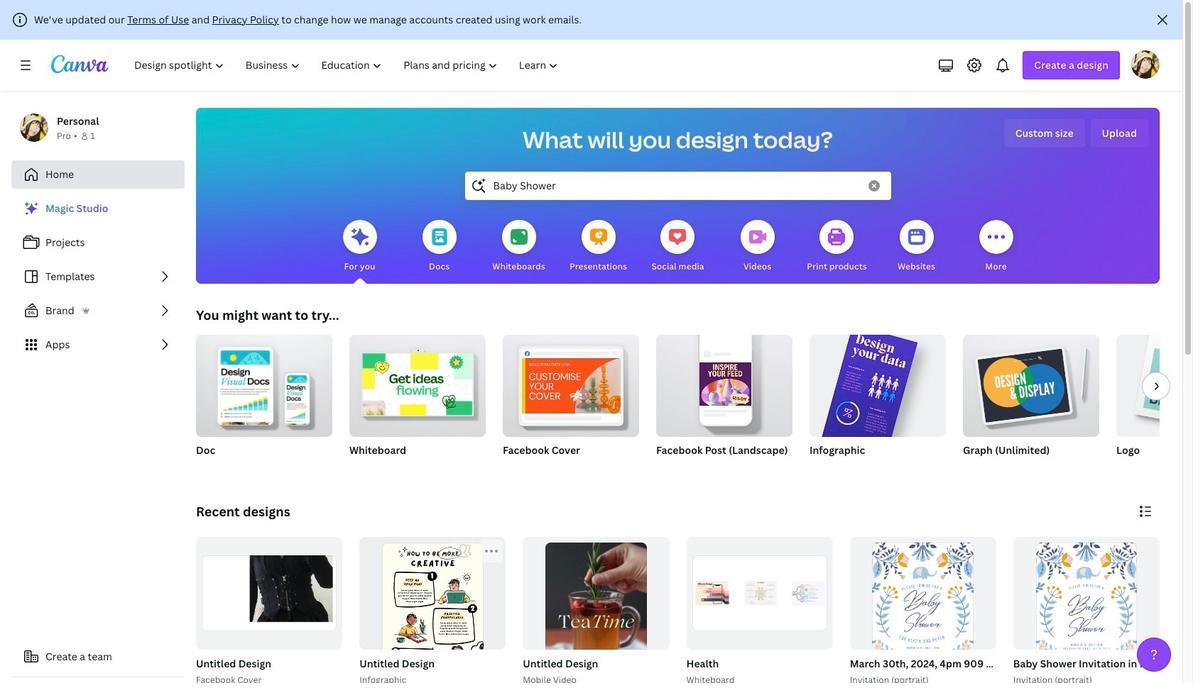 Task type: vqa. For each thing, say whether or not it's contained in the screenshot.
top level navigation "element"
yes



Task type: describe. For each thing, give the bounding box(es) containing it.
stephanie aranda image
[[1131, 50, 1160, 79]]

Search search field
[[493, 173, 860, 200]]



Task type: locate. For each thing, give the bounding box(es) containing it.
list
[[11, 195, 185, 359]]

group
[[808, 325, 946, 506], [808, 325, 946, 506], [349, 330, 486, 476], [349, 330, 486, 438], [503, 330, 639, 476], [503, 330, 639, 438], [656, 330, 793, 476], [656, 330, 793, 438], [963, 330, 1099, 476], [963, 330, 1099, 438], [196, 335, 332, 476], [1117, 335, 1193, 476], [1117, 335, 1193, 438], [193, 538, 342, 684], [357, 538, 506, 684], [360, 538, 506, 684], [520, 538, 669, 684], [523, 538, 669, 684], [684, 538, 833, 684], [686, 538, 833, 650], [847, 538, 1119, 684], [850, 538, 996, 684], [1011, 538, 1193, 684], [1013, 538, 1160, 684]]

top level navigation element
[[125, 51, 571, 80]]

None search field
[[465, 172, 891, 200]]



